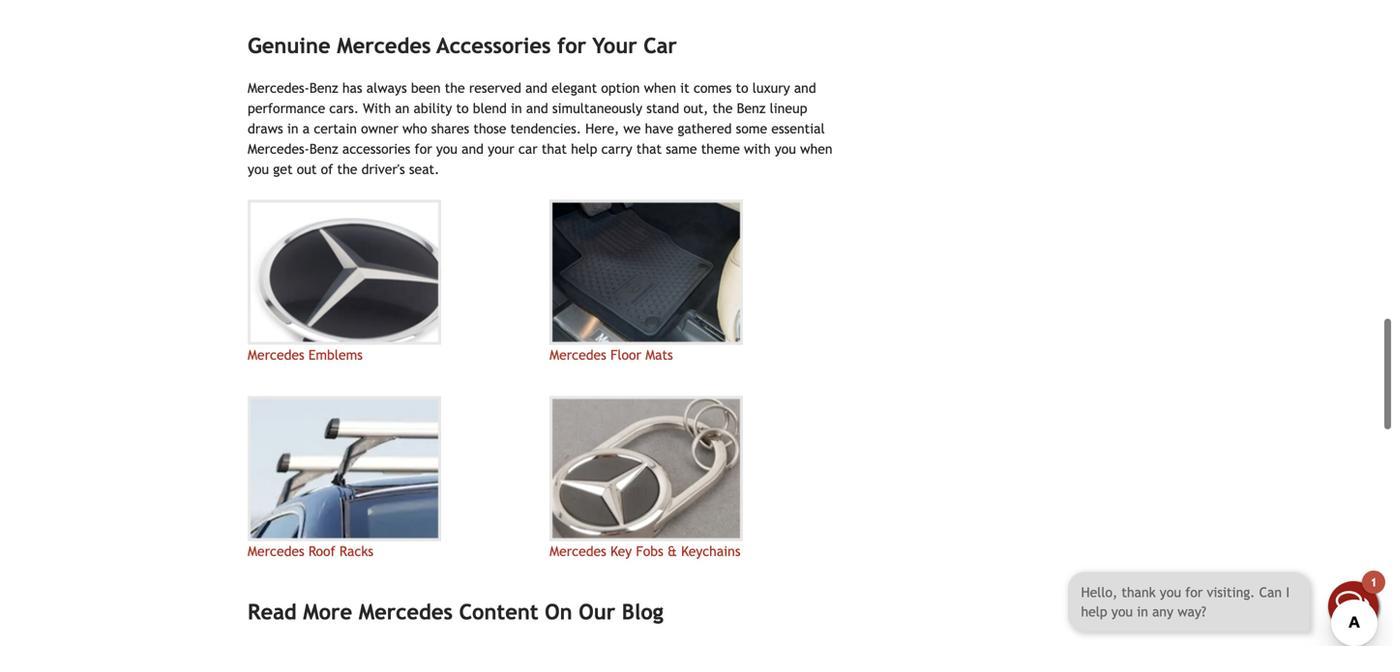 Task type: locate. For each thing, give the bounding box(es) containing it.
in left a
[[287, 121, 299, 137]]

here,
[[586, 121, 620, 137]]

0 vertical spatial the
[[445, 80, 465, 96]]

simultaneously
[[552, 101, 643, 116]]

1 vertical spatial for
[[415, 141, 432, 157]]

1 horizontal spatial for
[[557, 33, 587, 58]]

lineup
[[770, 101, 808, 116]]

the
[[445, 80, 465, 96], [713, 101, 733, 116], [337, 162, 357, 177]]

fobs
[[636, 544, 664, 559]]

that down the tendencies.
[[542, 141, 567, 157]]

that
[[542, 141, 567, 157], [637, 141, 662, 157]]

1 vertical spatial the
[[713, 101, 733, 116]]

mercedes- up get at the top of the page
[[248, 141, 310, 157]]

0 horizontal spatial that
[[542, 141, 567, 157]]

mercedes-
[[248, 80, 310, 96], [248, 141, 310, 157]]

0 horizontal spatial for
[[415, 141, 432, 157]]

key
[[611, 544, 632, 559]]

you down essential
[[775, 141, 796, 157]]

when up the stand
[[644, 80, 676, 96]]

when
[[644, 80, 676, 96], [800, 141, 833, 157]]

mercedes left floor
[[550, 348, 607, 363]]

certain
[[314, 121, 357, 137]]

tendencies.
[[511, 121, 582, 137]]

mercedes left emblems
[[248, 348, 305, 363]]

0 vertical spatial for
[[557, 33, 587, 58]]

in right blend
[[511, 101, 522, 116]]

essential
[[772, 121, 825, 137]]

mercedes emblems link
[[248, 200, 534, 365]]

1 horizontal spatial to
[[736, 80, 749, 96]]

to
[[736, 80, 749, 96], [456, 101, 469, 116]]

0 horizontal spatial the
[[337, 162, 357, 177]]

benz up some
[[737, 101, 766, 116]]

mercedes roof racks
[[248, 544, 374, 559]]

luxury
[[753, 80, 790, 96]]

shares
[[431, 121, 470, 137]]

2 that from the left
[[637, 141, 662, 157]]

and down the those
[[462, 141, 484, 157]]

mercedes roof racks link
[[248, 396, 534, 562]]

have
[[645, 121, 674, 137]]

benz left has
[[310, 80, 338, 96]]

you left get at the top of the page
[[248, 162, 269, 177]]

the right of
[[337, 162, 357, 177]]

get
[[273, 162, 293, 177]]

mercedes emblems
[[248, 348, 363, 363]]

accessories
[[437, 33, 551, 58]]

1 horizontal spatial when
[[800, 141, 833, 157]]

mercedes- up performance
[[248, 80, 310, 96]]

for
[[557, 33, 587, 58], [415, 141, 432, 157]]

to up shares
[[456, 101, 469, 116]]

mercedes benz key fobs & keychains image
[[550, 396, 743, 542]]

you
[[436, 141, 458, 157], [775, 141, 796, 157], [248, 162, 269, 177]]

0 vertical spatial when
[[644, 80, 676, 96]]

and up the tendencies.
[[526, 101, 548, 116]]

mercedes key fobs & keychains link
[[550, 396, 836, 562]]

mercedes left roof
[[248, 544, 305, 559]]

2 mercedes- from the top
[[248, 141, 310, 157]]

when down essential
[[800, 141, 833, 157]]

mercedes left key on the bottom left
[[550, 544, 607, 559]]

1 vertical spatial mercedes-
[[248, 141, 310, 157]]

for up elegant
[[557, 33, 587, 58]]

the right been
[[445, 80, 465, 96]]

with
[[363, 101, 391, 116]]

1 horizontal spatial in
[[511, 101, 522, 116]]

gathered
[[678, 121, 732, 137]]

1 vertical spatial in
[[287, 121, 299, 137]]

2 vertical spatial benz
[[310, 141, 338, 157]]

1 vertical spatial to
[[456, 101, 469, 116]]

and
[[526, 80, 548, 96], [794, 80, 816, 96], [526, 101, 548, 116], [462, 141, 484, 157]]

mercedes-benz has always been the reserved and elegant option when it comes to luxury and performance cars. with an ability to blend in and simultaneously stand out, the benz lineup draws in a certain owner who shares those tendencies. here, we have gathered some essential mercedes-benz accessories for you and your car that help carry that same theme with you when you get out of the driver's seat.
[[248, 80, 833, 177]]

some
[[736, 121, 768, 137]]

0 vertical spatial benz
[[310, 80, 338, 96]]

0 vertical spatial in
[[511, 101, 522, 116]]

mats
[[646, 348, 673, 363]]

0 horizontal spatial in
[[287, 121, 299, 137]]

blog
[[622, 600, 664, 625]]

benz up of
[[310, 141, 338, 157]]

1 vertical spatial when
[[800, 141, 833, 157]]

mercedes
[[337, 33, 431, 58], [248, 348, 305, 363], [550, 348, 607, 363], [248, 544, 305, 559], [550, 544, 607, 559], [359, 600, 453, 625]]

to left luxury
[[736, 80, 749, 96]]

for up seat.
[[415, 141, 432, 157]]

on
[[545, 600, 573, 625]]

in
[[511, 101, 522, 116], [287, 121, 299, 137]]

you down shares
[[436, 141, 458, 157]]

mercedes floor mats
[[550, 348, 673, 363]]

draws
[[248, 121, 283, 137]]

benz
[[310, 80, 338, 96], [737, 101, 766, 116], [310, 141, 338, 157]]

out
[[297, 162, 317, 177]]

2 horizontal spatial you
[[775, 141, 796, 157]]

always
[[367, 80, 407, 96]]

who
[[403, 121, 427, 137]]

car
[[519, 141, 538, 157]]

mercedes key fobs & keychains
[[550, 544, 741, 559]]

your
[[593, 33, 637, 58]]

out,
[[684, 101, 709, 116]]

performance
[[248, 101, 325, 116]]

mercedes for mercedes key fobs & keychains
[[550, 544, 607, 559]]

mercedes floor mats link
[[550, 200, 836, 365]]

mercedes benz roof racks image
[[248, 396, 441, 542]]

a
[[303, 121, 310, 137]]

the down comes
[[713, 101, 733, 116]]

those
[[474, 121, 507, 137]]

accessories
[[342, 141, 411, 157]]

0 horizontal spatial when
[[644, 80, 676, 96]]

that down have
[[637, 141, 662, 157]]

1 horizontal spatial that
[[637, 141, 662, 157]]

0 vertical spatial to
[[736, 80, 749, 96]]

and up lineup
[[794, 80, 816, 96]]

0 vertical spatial mercedes-
[[248, 80, 310, 96]]

mercedes benz floor mats image
[[550, 200, 743, 345]]



Task type: describe. For each thing, give the bounding box(es) containing it.
same
[[666, 141, 697, 157]]

your
[[488, 141, 515, 157]]

option
[[601, 80, 640, 96]]

we
[[624, 121, 641, 137]]

floor
[[611, 348, 642, 363]]

driver's
[[362, 162, 405, 177]]

mercedes for mercedes emblems
[[248, 348, 305, 363]]

content
[[459, 600, 539, 625]]

keychains
[[681, 544, 741, 559]]

0 horizontal spatial to
[[456, 101, 469, 116]]

theme
[[701, 141, 740, 157]]

mercedes right 'more'
[[359, 600, 453, 625]]

more
[[303, 600, 352, 625]]

read more mercedes content on our blog
[[248, 600, 664, 625]]

cars.
[[329, 101, 359, 116]]

ability
[[414, 101, 452, 116]]

genuine mercedes accessories for your car
[[248, 33, 677, 58]]

our
[[579, 600, 616, 625]]

car
[[644, 33, 677, 58]]

1 mercedes- from the top
[[248, 80, 310, 96]]

roof
[[309, 544, 336, 559]]

racks
[[340, 544, 374, 559]]

0 horizontal spatial you
[[248, 162, 269, 177]]

mercedes for mercedes floor mats
[[550, 348, 607, 363]]

emblems
[[309, 348, 363, 363]]

mercedes up "always"
[[337, 33, 431, 58]]

has
[[342, 80, 362, 96]]

mercedes for mercedes roof racks
[[248, 544, 305, 559]]

with
[[744, 141, 771, 157]]

for inside mercedes-benz has always been the reserved and elegant option when it comes to luxury and performance cars. with an ability to blend in and simultaneously stand out, the benz lineup draws in a certain owner who shares those tendencies. here, we have gathered some essential mercedes-benz accessories for you and your car that help carry that same theme with you when you get out of the driver's seat.
[[415, 141, 432, 157]]

of
[[321, 162, 333, 177]]

1 horizontal spatial the
[[445, 80, 465, 96]]

seat.
[[409, 162, 440, 177]]

it
[[681, 80, 690, 96]]

reserved
[[469, 80, 522, 96]]

stand
[[647, 101, 680, 116]]

1 horizontal spatial you
[[436, 141, 458, 157]]

1 that from the left
[[542, 141, 567, 157]]

genuine
[[248, 33, 331, 58]]

an
[[395, 101, 410, 116]]

&
[[668, 544, 677, 559]]

read
[[248, 600, 297, 625]]

help
[[571, 141, 598, 157]]

been
[[411, 80, 441, 96]]

1 vertical spatial benz
[[737, 101, 766, 116]]

blend
[[473, 101, 507, 116]]

carry
[[602, 141, 633, 157]]

mercedes benz emblems image
[[248, 200, 441, 345]]

elegant
[[552, 80, 597, 96]]

2 vertical spatial the
[[337, 162, 357, 177]]

and left elegant
[[526, 80, 548, 96]]

comes
[[694, 80, 732, 96]]

owner
[[361, 121, 398, 137]]

2 horizontal spatial the
[[713, 101, 733, 116]]



Task type: vqa. For each thing, say whether or not it's contained in the screenshot.
Brand: corresponding to $548.99
no



